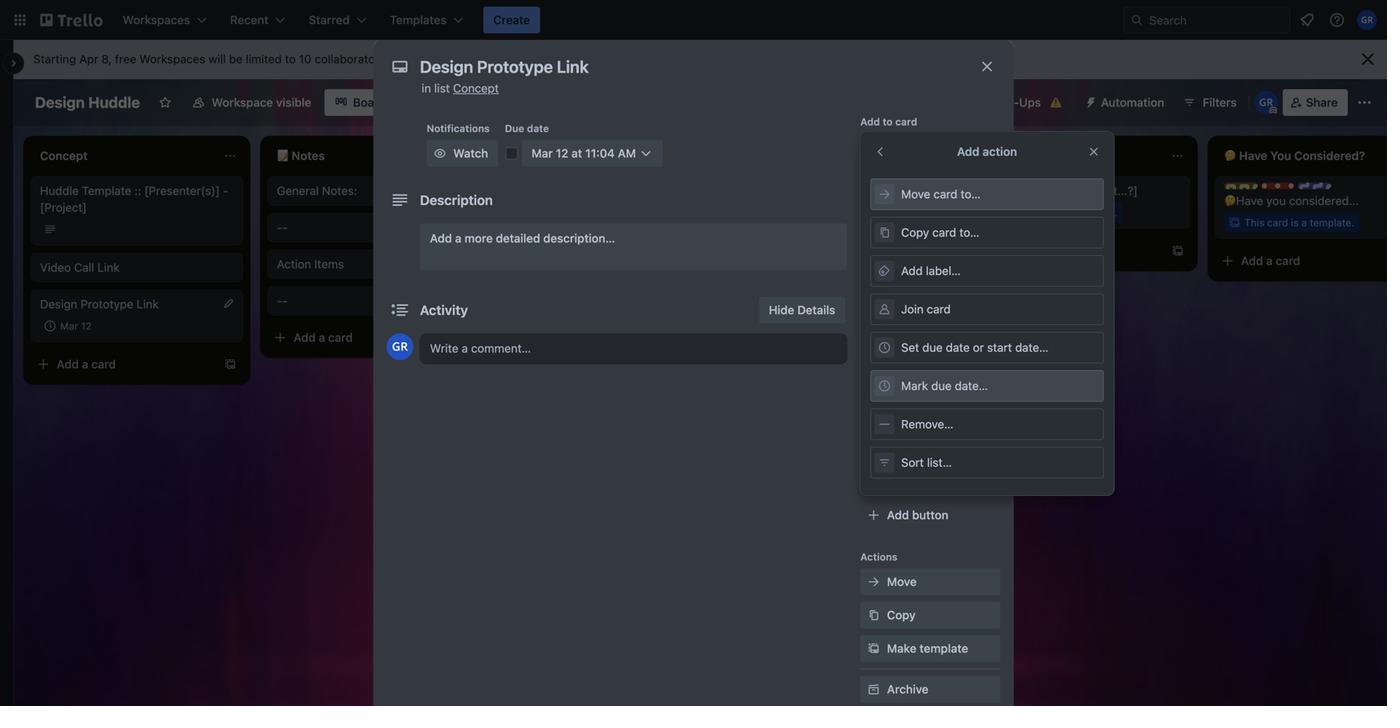 Task type: locate. For each thing, give the bounding box(es) containing it.
0 vertical spatial to
[[285, 52, 296, 66]]

2 horizontal spatial template.
[[1310, 217, 1354, 229]]

make
[[887, 642, 916, 656]]

a down 🙋question
[[1029, 244, 1036, 258]]

fields
[[933, 340, 965, 354]]

- inside huddle template :: [presenter(s)] - [project]
[[223, 184, 228, 198]]

color: yellow, title: none image
[[1224, 183, 1258, 189]]

huddle down 8,
[[88, 93, 140, 111]]

mar inside option
[[60, 320, 78, 332]]

sort list…
[[901, 456, 952, 470]]

0 vertical spatial ups
[[1019, 95, 1041, 109]]

1 vertical spatial design
[[40, 297, 77, 311]]

1 horizontal spatial more
[[465, 231, 493, 245]]

2 vertical spatial ups
[[951, 440, 973, 454]]

mar for mar 12 at 11:04 am
[[532, 146, 553, 160]]

template. down 👎negative [i'm not sure about...] link
[[836, 207, 880, 219]]

create from template… image for general notes:
[[460, 331, 474, 344]]

automation down sort
[[860, 483, 917, 495]]

1 horizontal spatial ups
[[951, 440, 973, 454]]

sm image down 'add to card'
[[865, 138, 882, 155]]

limits
[[558, 52, 586, 66]]

join card button
[[870, 294, 1104, 325]]

1 horizontal spatial date…
[[1015, 341, 1048, 354]]

sm image for cover
[[865, 305, 882, 322]]

notes:
[[322, 184, 357, 198]]

power- up sort list…
[[912, 440, 951, 454]]

1 vertical spatial power-ups
[[860, 383, 915, 395]]

power- up action
[[980, 95, 1019, 109]]

link right call
[[97, 261, 120, 274]]

about...]
[[884, 184, 930, 198]]

mar down the due date
[[532, 146, 553, 160]]

[what
[[1051, 184, 1083, 198]]

design inside "link"
[[40, 297, 77, 311]]

-- link down general notes: link
[[277, 219, 470, 236]]

starting apr 8, free workspaces will be limited to 10 collaborators. learn more about collaborator limits
[[33, 52, 586, 66]]

12 left at
[[556, 146, 568, 160]]

more left detailed
[[465, 231, 493, 245]]

a right detailed
[[556, 244, 562, 258]]

greg robinson (gregrobinson96) image
[[1357, 10, 1377, 30], [1254, 91, 1278, 114], [387, 334, 413, 360]]

2 -- from the top
[[277, 294, 288, 308]]

is down [i'm
[[817, 207, 825, 219]]

a down you
[[1266, 254, 1273, 268]]

0 horizontal spatial mar
[[60, 320, 78, 332]]

notifications
[[427, 123, 490, 134]]

0 horizontal spatial greg robinson (gregrobinson96) image
[[387, 334, 413, 360]]

huddle inside board name text box
[[88, 93, 140, 111]]

share button
[[1283, 89, 1348, 116]]

1 horizontal spatial mar
[[532, 146, 553, 160]]

design inside board name text box
[[35, 93, 85, 111]]

1 horizontal spatial automation
[[1101, 95, 1164, 109]]

0 vertical spatial design
[[35, 93, 85, 111]]

due
[[505, 123, 524, 134]]

a down [what
[[1065, 207, 1070, 219]]

1 horizontal spatial power-ups
[[980, 95, 1041, 109]]

a
[[828, 207, 833, 219], [1065, 207, 1070, 219], [1301, 217, 1307, 229], [455, 231, 461, 245], [556, 244, 562, 258], [1029, 244, 1036, 258], [1266, 254, 1273, 268], [319, 331, 325, 344], [82, 357, 88, 371]]

action
[[982, 145, 1017, 158]]

-- link
[[277, 219, 470, 236], [277, 293, 470, 309]]

0 vertical spatial huddle
[[88, 93, 140, 111]]

mar down design prototype link
[[60, 320, 78, 332]]

or
[[973, 341, 984, 354]]

mar
[[532, 146, 553, 160], [60, 320, 78, 332]]

to left 10
[[285, 52, 296, 66]]

sm image inside watch button
[[432, 145, 448, 162]]

date… right start
[[1015, 341, 1048, 354]]

move down "actions"
[[887, 575, 917, 589]]

1 horizontal spatial this
[[1008, 207, 1027, 219]]

0 horizontal spatial this card is a template.
[[771, 207, 880, 219]]

power- inside "button"
[[980, 95, 1019, 109]]

1 vertical spatial date…
[[955, 379, 988, 393]]

to up return to previous screen icon
[[883, 116, 893, 128]]

button
[[912, 508, 948, 522]]

0 horizontal spatial date
[[527, 123, 549, 134]]

template.
[[836, 207, 880, 219], [1073, 207, 1117, 219], [1310, 217, 1354, 229]]

12 inside button
[[556, 146, 568, 160]]

0 horizontal spatial date…
[[955, 379, 988, 393]]

11:04
[[585, 146, 615, 160]]

1 vertical spatial due
[[931, 379, 952, 393]]

1 vertical spatial 12
[[81, 320, 92, 332]]

0 vertical spatial automation
[[1101, 95, 1164, 109]]

0 vertical spatial more
[[425, 52, 453, 66]]

Mar 12 checkbox
[[40, 316, 97, 336]]

to
[[285, 52, 296, 66], [883, 116, 893, 128]]

4 sm image from the top
[[865, 641, 882, 657]]

0 vertical spatial date
[[527, 123, 549, 134]]

0 vertical spatial 12
[[556, 146, 568, 160]]

sm image inside move link
[[865, 574, 882, 591]]

power-ups up the figma
[[860, 383, 915, 395]]

filters
[[1203, 95, 1237, 109]]

move inside button
[[901, 187, 930, 201]]

2 vertical spatial power-
[[912, 440, 951, 454]]

1 vertical spatial link
[[137, 297, 159, 311]]

1 vertical spatial move
[[887, 575, 917, 589]]

0 vertical spatial move
[[901, 187, 930, 201]]

move down labels
[[901, 187, 930, 201]]

sm image up close popover icon
[[1078, 89, 1101, 113]]

copy for copy
[[887, 608, 916, 622]]

video call link
[[40, 261, 120, 274]]

mar 12 at 11:04 am
[[532, 146, 636, 160]]

general notes: link
[[277, 183, 470, 199]]

open information menu image
[[1329, 12, 1345, 28]]

star or unstar board image
[[158, 96, 172, 109]]

edit card image
[[222, 297, 235, 310]]

sm image inside archive link
[[865, 681, 882, 698]]

1 vertical spatial -- link
[[277, 293, 470, 309]]

0 vertical spatial to…
[[961, 187, 981, 201]]

1 horizontal spatial greg robinson (gregrobinson96) image
[[1254, 91, 1278, 114]]

-- down action
[[277, 294, 288, 308]]

Search field
[[1143, 8, 1289, 33]]

sm image for watch
[[432, 145, 448, 162]]

sm image inside make template link
[[865, 641, 882, 657]]

sm image
[[1078, 89, 1101, 113], [865, 138, 882, 155], [432, 145, 448, 162], [865, 172, 882, 188], [865, 681, 882, 698]]

to… inside the move card to… button
[[961, 187, 981, 201]]

start
[[987, 341, 1012, 354]]

color: red, title: none image
[[1261, 183, 1294, 189]]

date right the due
[[527, 123, 549, 134]]

link down the 'video call link' link
[[137, 297, 159, 311]]

detailed
[[496, 231, 540, 245]]

action items
[[277, 257, 344, 271]]

prototype
[[81, 297, 133, 311]]

this down 👎negative
[[771, 207, 791, 219]]

make template link
[[860, 636, 1000, 662]]

0 horizontal spatial 12
[[81, 320, 92, 332]]

sm image inside copy link
[[865, 607, 882, 624]]

filters button
[[1178, 89, 1242, 116]]

0 horizontal spatial is
[[817, 207, 825, 219]]

power-ups inside "button"
[[980, 95, 1041, 109]]

ups
[[1019, 95, 1041, 109], [895, 383, 915, 395], [951, 440, 973, 454]]

join
[[901, 302, 924, 316]]

mar inside button
[[532, 146, 553, 160]]

3 sm image from the top
[[865, 607, 882, 624]]

link for design prototype link
[[137, 297, 159, 311]]

add label… button
[[870, 255, 1104, 287]]

copy inside button
[[901, 226, 929, 239]]

1 horizontal spatial link
[[137, 297, 159, 311]]

sm image left watch
[[432, 145, 448, 162]]

sm image
[[865, 305, 882, 322], [865, 574, 882, 591], [865, 607, 882, 624], [865, 641, 882, 657]]

design for design prototype link
[[40, 297, 77, 311]]

template
[[920, 642, 968, 656]]

12
[[556, 146, 568, 160], [81, 320, 92, 332]]

0 horizontal spatial template.
[[836, 207, 880, 219]]

design up mar 12 option
[[40, 297, 77, 311]]

add
[[860, 116, 880, 128], [957, 145, 979, 158], [430, 231, 452, 245], [530, 244, 552, 258], [1004, 244, 1026, 258], [1241, 254, 1263, 268], [901, 264, 923, 278], [294, 331, 316, 344], [57, 357, 79, 371], [887, 440, 909, 454], [887, 508, 909, 522]]

2 horizontal spatial this
[[1244, 217, 1264, 229]]

1 vertical spatial mar
[[60, 320, 78, 332]]

0 vertical spatial --
[[277, 221, 288, 234]]

huddle
[[88, 93, 140, 111], [40, 184, 79, 198]]

to…
[[961, 187, 981, 201], [959, 226, 979, 239]]

show menu image
[[1356, 94, 1373, 111]]

this
[[771, 207, 791, 219], [1008, 207, 1027, 219], [1244, 217, 1264, 229]]

2 vertical spatial create from template… image
[[224, 358, 237, 371]]

ups inside 'link'
[[951, 440, 973, 454]]

in list concept
[[422, 81, 499, 95]]

None text field
[[412, 52, 962, 82]]

--
[[277, 221, 288, 234], [277, 294, 288, 308]]

Write a comment text field
[[420, 334, 847, 364]]

watch
[[453, 146, 488, 160]]

2 sm image from the top
[[865, 574, 882, 591]]

link inside "link"
[[137, 297, 159, 311]]

1 horizontal spatial 12
[[556, 146, 568, 160]]

0 horizontal spatial ups
[[895, 383, 915, 395]]

🙋question [what about...?]
[[988, 184, 1138, 198]]

1 vertical spatial copy
[[887, 608, 916, 622]]

this down 🙋question
[[1008, 207, 1027, 219]]

template. down considered...
[[1310, 217, 1354, 229]]

considered...
[[1289, 194, 1359, 208]]

date… down set due date or start date…
[[955, 379, 988, 393]]

-- up action
[[277, 221, 288, 234]]

list
[[434, 81, 450, 95]]

add a more detailed description… link
[[420, 224, 847, 270]]

due right set
[[922, 341, 943, 354]]

to… up copy card to… button
[[961, 187, 981, 201]]

12 for mar 12 at 11:04 am
[[556, 146, 568, 160]]

12 down design prototype link
[[81, 320, 92, 332]]

automation left filters button
[[1101, 95, 1164, 109]]

design down the starting
[[35, 93, 85, 111]]

1 horizontal spatial to
[[883, 116, 893, 128]]

0 vertical spatial -- link
[[277, 219, 470, 236]]

1 horizontal spatial power-
[[912, 440, 951, 454]]

0 vertical spatial create from template… image
[[1171, 244, 1184, 258]]

details
[[797, 303, 835, 317]]

set due date or start date…
[[901, 341, 1048, 354]]

12 inside option
[[81, 320, 92, 332]]

power-ups up action
[[980, 95, 1041, 109]]

template. down 🙋question [what about...?] link
[[1073, 207, 1117, 219]]

sm image for automation
[[1078, 89, 1101, 113]]

1 vertical spatial --
[[277, 294, 288, 308]]

will
[[209, 52, 226, 66]]

link for video call link
[[97, 261, 120, 274]]

sm image left archive
[[865, 681, 882, 698]]

0 horizontal spatial link
[[97, 261, 120, 274]]

1 vertical spatial automation
[[860, 483, 917, 495]]

copy up dates
[[901, 226, 929, 239]]

add inside "button"
[[901, 264, 923, 278]]

to… for copy card to…
[[959, 226, 979, 239]]

this card is a template. down 🙋question [what about...?]
[[1008, 207, 1117, 219]]

1 horizontal spatial create from template… image
[[460, 331, 474, 344]]

👎negative [i'm not sure about...] link
[[751, 183, 944, 199]]

date left or
[[946, 341, 970, 354]]

2 horizontal spatial create from template… image
[[1171, 244, 1184, 258]]

automation
[[1101, 95, 1164, 109], [860, 483, 917, 495]]

is
[[817, 207, 825, 219], [1054, 207, 1062, 219], [1291, 217, 1299, 229]]

sm image inside the cover link
[[865, 305, 882, 322]]

sm image down return to previous screen icon
[[865, 172, 882, 188]]

1 horizontal spatial huddle
[[88, 93, 140, 111]]

0 horizontal spatial power-ups
[[860, 383, 915, 395]]

2 horizontal spatial power-
[[980, 95, 1019, 109]]

add power-ups
[[887, 440, 973, 454]]

2 horizontal spatial ups
[[1019, 95, 1041, 109]]

1 sm image from the top
[[865, 305, 882, 322]]

1 vertical spatial greg robinson (gregrobinson96) image
[[1254, 91, 1278, 114]]

create from template… image
[[1171, 244, 1184, 258], [460, 331, 474, 344], [224, 358, 237, 371]]

this card is a template. down 🤔have you considered... "link"
[[1244, 217, 1354, 229]]

0 horizontal spatial huddle
[[40, 184, 79, 198]]

primary element
[[0, 0, 1387, 40]]

1 -- from the top
[[277, 221, 288, 234]]

::
[[134, 184, 141, 198]]

more up list
[[425, 52, 453, 66]]

move inside move link
[[887, 575, 917, 589]]

0 horizontal spatial more
[[425, 52, 453, 66]]

0 vertical spatial power-
[[980, 95, 1019, 109]]

1 horizontal spatial date
[[946, 341, 970, 354]]

general notes:
[[277, 184, 357, 198]]

0 vertical spatial mar
[[532, 146, 553, 160]]

set
[[901, 341, 919, 354]]

0 vertical spatial link
[[97, 261, 120, 274]]

1 vertical spatial create from template… image
[[460, 331, 474, 344]]

-- link down action items link
[[277, 293, 470, 309]]

sm image inside automation button
[[1078, 89, 1101, 113]]

checklist
[[887, 206, 938, 220]]

0 vertical spatial greg robinson (gregrobinson96) image
[[1357, 10, 1377, 30]]

is down 🙋question [what about...?]
[[1054, 207, 1062, 219]]

create button
[[483, 7, 540, 33]]

huddle up [project]
[[40, 184, 79, 198]]

to… inside copy card to… button
[[959, 226, 979, 239]]

this down 🤔have
[[1244, 217, 1264, 229]]

create from template… image
[[934, 244, 947, 258]]

link
[[97, 261, 120, 274], [137, 297, 159, 311]]

this card is a template. down [i'm
[[771, 207, 880, 219]]

copy card to…
[[901, 226, 979, 239]]

to… down the move card to… button
[[959, 226, 979, 239]]

return to previous screen image
[[874, 145, 887, 158]]

due
[[922, 341, 943, 354], [931, 379, 952, 393]]

1 vertical spatial to…
[[959, 226, 979, 239]]

1 vertical spatial huddle
[[40, 184, 79, 198]]

design prototype link
[[40, 297, 159, 311]]

labels link
[[860, 167, 1000, 193]]

due for mark
[[931, 379, 952, 393]]

0 vertical spatial date…
[[1015, 341, 1048, 354]]

actions
[[860, 551, 897, 563]]

mark
[[901, 379, 928, 393]]

1 vertical spatial date
[[946, 341, 970, 354]]

🤔have
[[1224, 194, 1263, 208]]

[i'm
[[813, 184, 834, 198]]

0 vertical spatial power-ups
[[980, 95, 1041, 109]]

design prototype link link
[[40, 296, 234, 313]]

copy up "make"
[[887, 608, 916, 622]]

concept
[[453, 81, 499, 95]]

power- up the figma
[[860, 383, 895, 395]]

due right mark
[[931, 379, 952, 393]]

0 vertical spatial copy
[[901, 226, 929, 239]]

1 vertical spatial more
[[465, 231, 493, 245]]

-
[[223, 184, 228, 198], [277, 221, 282, 234], [282, 221, 288, 234], [277, 294, 282, 308], [282, 294, 288, 308]]

1 vertical spatial ups
[[895, 383, 915, 395]]

add action
[[957, 145, 1017, 158]]

0 vertical spatial due
[[922, 341, 943, 354]]

2 -- link from the top
[[277, 293, 470, 309]]

is down 🤔have you considered...
[[1291, 217, 1299, 229]]

1 vertical spatial power-
[[860, 383, 895, 395]]

create from template… image for 🙋question [what about...?]
[[1171, 244, 1184, 258]]

sm image inside "labels" link
[[865, 172, 882, 188]]



Task type: vqa. For each thing, say whether or not it's contained in the screenshot.
Design Prototype Link
yes



Task type: describe. For each thing, give the bounding box(es) containing it.
collaborator
[[490, 52, 555, 66]]

8,
[[101, 52, 112, 66]]

add power-ups link
[[860, 434, 1000, 460]]

about
[[456, 52, 487, 66]]

template
[[82, 184, 131, 198]]

items
[[314, 257, 344, 271]]

a down 🤔have you considered... "link"
[[1301, 217, 1307, 229]]

at
[[571, 146, 582, 160]]

more inside 'add a more detailed description…' link
[[465, 231, 493, 245]]

learn more about collaborator limits link
[[392, 52, 586, 66]]

ups inside "button"
[[1019, 95, 1041, 109]]

huddle template :: [presenter(s)] - [project] link
[[40, 183, 234, 216]]

you
[[1266, 194, 1286, 208]]

mar 12 at 11:04 am button
[[522, 140, 663, 167]]

color: purple, title: none image
[[1298, 183, 1331, 189]]

members
[[887, 140, 939, 153]]

👎negative [i'm not sure about...]
[[751, 184, 930, 198]]

1 horizontal spatial this card is a template.
[[1008, 207, 1117, 219]]

card inside button
[[932, 226, 956, 239]]

1 horizontal spatial template.
[[1073, 207, 1117, 219]]

sm image for archive
[[865, 681, 882, 698]]

move for move card to…
[[901, 187, 930, 201]]

sort
[[901, 456, 924, 470]]

call
[[74, 261, 94, 274]]

automation inside button
[[1101, 95, 1164, 109]]

Mark due date as complete checkbox
[[505, 147, 518, 160]]

not
[[837, 184, 855, 198]]

copy link
[[860, 602, 1000, 629]]

a down items
[[319, 331, 325, 344]]

starting
[[33, 52, 76, 66]]

sort list… button
[[870, 447, 1104, 479]]

members link
[[860, 133, 1000, 160]]

remove… button
[[870, 409, 1104, 440]]

search image
[[1130, 13, 1143, 27]]

power-ups button
[[947, 89, 1074, 116]]

remove…
[[901, 417, 953, 431]]

add button
[[887, 508, 948, 522]]

sm image inside members link
[[865, 138, 882, 155]]

sm image for make template
[[865, 641, 882, 657]]

date inside button
[[946, 341, 970, 354]]

custom fields
[[887, 340, 965, 354]]

sm image for move
[[865, 574, 882, 591]]

visible
[[276, 95, 311, 109]]

description…
[[543, 231, 615, 245]]

archive
[[887, 683, 928, 696]]

general
[[277, 184, 319, 198]]

2 vertical spatial greg robinson (gregrobinson96) image
[[387, 334, 413, 360]]

mar for mar 12
[[60, 320, 78, 332]]

0 horizontal spatial automation
[[860, 483, 917, 495]]

to… for move card to…
[[961, 187, 981, 201]]

workspace visible button
[[182, 89, 321, 116]]

mar 12
[[60, 320, 92, 332]]

apr
[[79, 52, 98, 66]]

mark due date…
[[901, 379, 988, 393]]

1 -- link from the top
[[277, 219, 470, 236]]

0 horizontal spatial this
[[771, 207, 791, 219]]

0 horizontal spatial power-
[[860, 383, 895, 395]]

sm image for labels
[[865, 172, 882, 188]]

power- inside 'link'
[[912, 440, 951, 454]]

sm image for copy
[[865, 607, 882, 624]]

1 horizontal spatial is
[[1054, 207, 1062, 219]]

limited
[[246, 52, 282, 66]]

a down [i'm
[[828, 207, 833, 219]]

close popover image
[[1087, 145, 1101, 158]]

move for move
[[887, 575, 917, 589]]

am
[[618, 146, 636, 160]]

add inside 'link'
[[887, 440, 909, 454]]

copy for copy card to…
[[901, 226, 929, 239]]

👎negative
[[751, 184, 810, 198]]

add label…
[[901, 264, 961, 278]]

about...?]
[[1087, 184, 1138, 198]]

-- for second the -- link from the top
[[277, 294, 288, 308]]

design for design huddle
[[35, 93, 85, 111]]

design huddle
[[35, 93, 140, 111]]

attachment button
[[860, 267, 1000, 294]]

0 horizontal spatial create from template… image
[[224, 358, 237, 371]]

in
[[422, 81, 431, 95]]

2 horizontal spatial is
[[1291, 217, 1299, 229]]

huddle template :: [presenter(s)] - [project]
[[40, 184, 228, 214]]

share
[[1306, 95, 1338, 109]]

label…
[[926, 264, 961, 278]]

12 for mar 12
[[81, 320, 92, 332]]

due for set
[[922, 341, 943, 354]]

a down description
[[455, 231, 461, 245]]

cover
[[887, 307, 919, 320]]

10
[[299, 52, 311, 66]]

custom
[[887, 340, 930, 354]]

create
[[493, 13, 530, 27]]

2 horizontal spatial greg robinson (gregrobinson96) image
[[1357, 10, 1377, 30]]

action
[[277, 257, 311, 271]]

0 horizontal spatial to
[[285, 52, 296, 66]]

workspaces
[[139, 52, 205, 66]]

watch button
[[427, 140, 498, 167]]

add button button
[[860, 502, 1000, 529]]

video
[[40, 261, 71, 274]]

hide
[[769, 303, 794, 317]]

[presenter(s)]
[[144, 184, 220, 198]]

concept link
[[453, 81, 499, 95]]

learn
[[392, 52, 422, 66]]

🙋question [what about...?] link
[[988, 183, 1181, 199]]

2 horizontal spatial this card is a template.
[[1244, 217, 1354, 229]]

custom fields button
[[860, 339, 1000, 355]]

video call link link
[[40, 259, 234, 276]]

make template
[[887, 642, 968, 656]]

move card to…
[[901, 187, 981, 201]]

add inside button
[[887, 508, 909, 522]]

board
[[353, 95, 386, 109]]

Board name text field
[[27, 89, 148, 116]]

be
[[229, 52, 243, 66]]

hide details link
[[759, 297, 845, 324]]

figma
[[887, 407, 920, 420]]

hide details
[[769, 303, 835, 317]]

dates button
[[860, 234, 1000, 260]]

0 notifications image
[[1297, 10, 1317, 30]]

copy card to… button
[[870, 217, 1104, 249]]

1 vertical spatial to
[[883, 116, 893, 128]]

🤔have you considered... link
[[1224, 193, 1387, 209]]

huddle inside huddle template :: [presenter(s)] - [project]
[[40, 184, 79, 198]]

add a more detailed description…
[[430, 231, 615, 245]]

due date
[[505, 123, 549, 134]]

list…
[[927, 456, 952, 470]]

activity
[[420, 302, 468, 318]]

a down mar 12
[[82, 357, 88, 371]]

-- for first the -- link
[[277, 221, 288, 234]]



